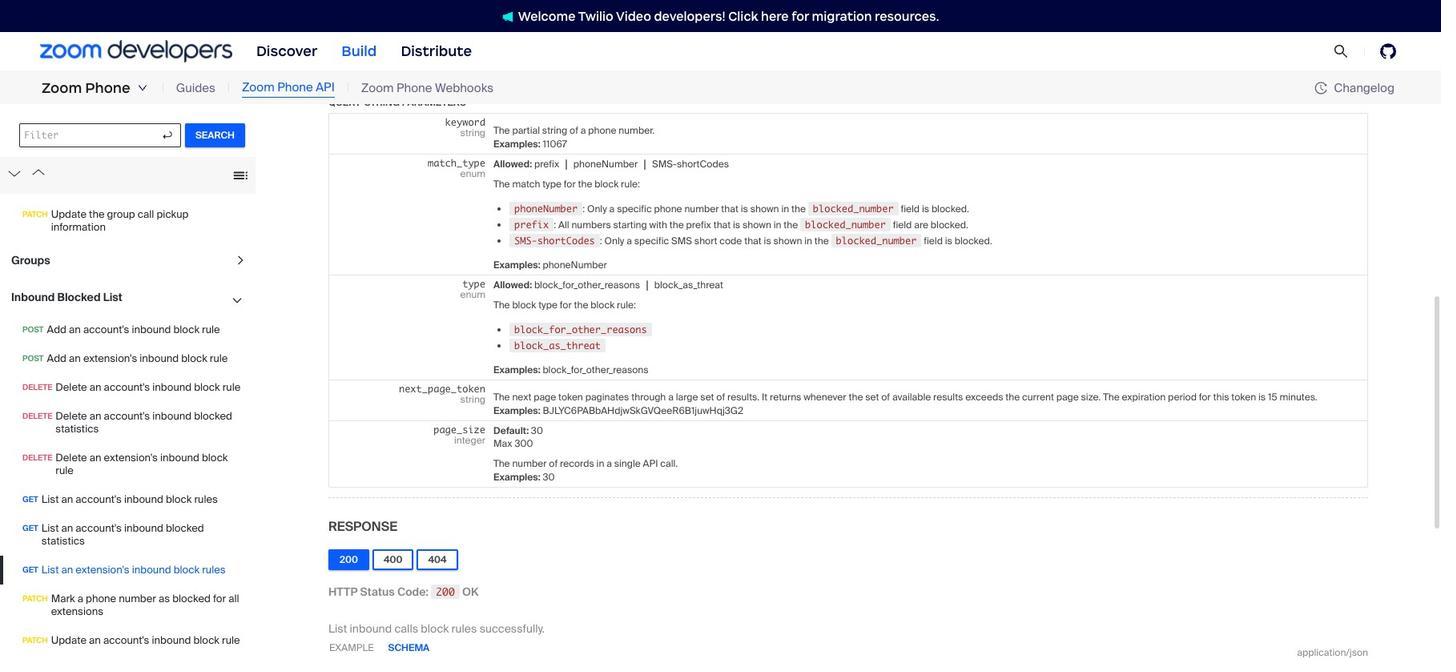 Task type: locate. For each thing, give the bounding box(es) containing it.
404
[[428, 553, 447, 566]]

http status code: 200 ok
[[328, 585, 479, 599]]

welcome
[[518, 8, 576, 24]]

phone left the down icon
[[85, 79, 130, 97]]

parameters
[[355, 17, 419, 30], [402, 96, 466, 109]]

200 left ok
[[436, 585, 455, 598]]

0 horizontal spatial phone
[[85, 79, 130, 97]]

status
[[360, 585, 395, 599]]

webhooks
[[435, 80, 494, 96]]

1 phone from the left
[[85, 79, 130, 97]]

github image
[[1380, 43, 1396, 59], [1380, 43, 1396, 59]]

0 horizontal spatial 200
[[340, 553, 358, 566]]

video
[[616, 8, 651, 24]]

0 vertical spatial 200
[[340, 553, 358, 566]]

zoom for zoom phone
[[42, 79, 82, 97]]

block
[[421, 621, 449, 636]]

2 horizontal spatial phone
[[397, 80, 432, 96]]

http
[[328, 585, 358, 599]]

twilio
[[578, 8, 614, 24]]

1 vertical spatial parameters
[[402, 96, 466, 109]]

3 zoom from the left
[[361, 80, 394, 96]]

zoom for zoom phone webhooks
[[361, 80, 394, 96]]

phone left api
[[277, 80, 313, 96]]

response
[[328, 518, 397, 535]]

0 vertical spatial parameters
[[355, 17, 419, 30]]

phone
[[85, 79, 130, 97], [277, 80, 313, 96], [397, 80, 432, 96]]

list inbound calls block rules successfully.
[[328, 621, 545, 636]]

200 inside 'http status code: 200 ok'
[[436, 585, 455, 598]]

200 inside button
[[340, 553, 358, 566]]

search image
[[1334, 44, 1348, 59], [1334, 44, 1348, 59]]

2 zoom from the left
[[242, 80, 275, 96]]

parameters right path
[[355, 17, 419, 30]]

rules
[[452, 621, 477, 636]]

notification image
[[502, 11, 518, 22]]

zoom phone
[[42, 79, 130, 97]]

parameters right string
[[402, 96, 466, 109]]

developers!
[[654, 8, 726, 24]]

zoom for zoom phone api
[[242, 80, 275, 96]]

1 horizontal spatial phone
[[277, 80, 313, 96]]

200 up http
[[340, 553, 358, 566]]

history image
[[1315, 82, 1334, 95], [1315, 82, 1328, 95]]

guides link
[[176, 79, 215, 97]]

ok
[[462, 585, 479, 599]]

changelog link
[[1315, 80, 1395, 96]]

1 vertical spatial 200
[[436, 585, 455, 598]]

1 zoom from the left
[[42, 79, 82, 97]]

zoom phone api link
[[242, 79, 335, 98]]

2 phone from the left
[[277, 80, 313, 96]]

0 horizontal spatial zoom
[[42, 79, 82, 97]]

1 horizontal spatial 200
[[436, 585, 455, 598]]

click
[[728, 8, 758, 24]]

1 horizontal spatial zoom
[[242, 80, 275, 96]]

2 horizontal spatial zoom
[[361, 80, 394, 96]]

200
[[340, 553, 358, 566], [436, 585, 455, 598]]

welcome twilio video developers! click here for migration resources.
[[518, 8, 939, 24]]

guides
[[176, 80, 215, 96]]

phone left the webhooks
[[397, 80, 432, 96]]

phone inside zoom phone api link
[[277, 80, 313, 96]]

3 phone from the left
[[397, 80, 432, 96]]

path
[[328, 17, 352, 30]]

zoom phone api
[[242, 80, 335, 96]]

phone inside zoom phone webhooks link
[[397, 80, 432, 96]]

zoom
[[42, 79, 82, 97], [242, 80, 275, 96], [361, 80, 394, 96]]



Task type: describe. For each thing, give the bounding box(es) containing it.
inbound
[[350, 621, 392, 636]]

zoom phone webhooks
[[361, 80, 494, 96]]

404 button
[[417, 549, 458, 570]]

200 button
[[328, 549, 369, 570]]

down image
[[138, 83, 147, 93]]

here
[[761, 8, 789, 24]]

migration
[[812, 8, 872, 24]]

400
[[384, 553, 403, 566]]

query-string parameters
[[328, 96, 466, 109]]

phone for zoom phone api
[[277, 80, 313, 96]]

welcome twilio video developers! click here for migration resources. link
[[486, 8, 955, 24]]

api
[[316, 80, 335, 96]]

path parameters
[[328, 17, 419, 30]]

zoom phone webhooks link
[[361, 79, 494, 97]]

string
[[364, 96, 400, 109]]

calls
[[395, 621, 418, 636]]

resources.
[[875, 8, 939, 24]]

list
[[328, 621, 347, 636]]

query-
[[328, 96, 364, 109]]

phone for zoom phone
[[85, 79, 130, 97]]

notification image
[[502, 11, 513, 22]]

successfully.
[[480, 621, 545, 636]]

phone for zoom phone webhooks
[[397, 80, 432, 96]]

zoom developer logo image
[[40, 40, 232, 62]]

changelog
[[1334, 80, 1395, 96]]

400 button
[[372, 549, 414, 570]]

for
[[792, 8, 809, 24]]

code:
[[397, 585, 429, 599]]



Task type: vqa. For each thing, say whether or not it's contained in the screenshot.
second The Enum from the bottom
no



